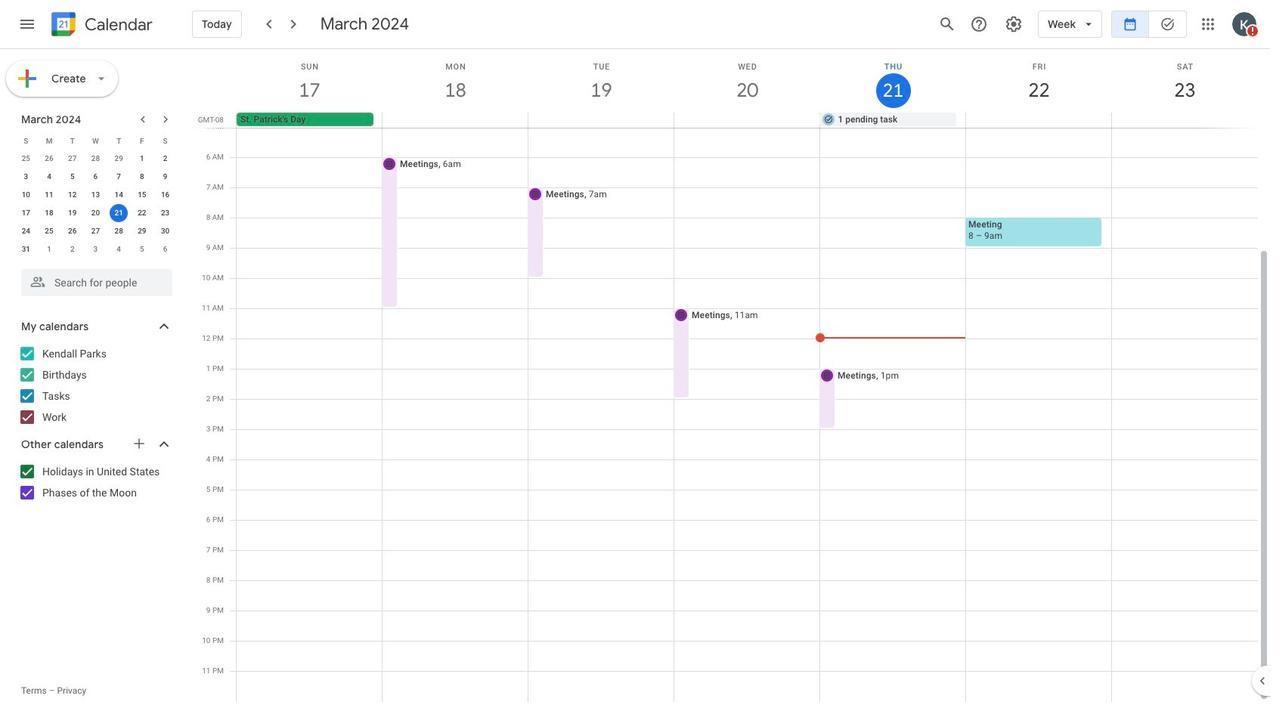 Task type: vqa. For each thing, say whether or not it's contained in the screenshot.
April 5 Element
yes



Task type: describe. For each thing, give the bounding box(es) containing it.
9 element
[[156, 168, 174, 186]]

23 element
[[156, 204, 174, 222]]

5 element
[[63, 168, 82, 186]]

8 element
[[133, 168, 151, 186]]

add other calendars image
[[132, 436, 147, 452]]

my calendars list
[[3, 342, 188, 430]]

15 element
[[133, 186, 151, 204]]

february 29 element
[[110, 150, 128, 168]]

april 6 element
[[156, 241, 174, 259]]

february 28 element
[[87, 150, 105, 168]]

heading inside calendar element
[[82, 16, 153, 34]]

Search for people text field
[[30, 269, 163, 297]]

28 element
[[110, 222, 128, 241]]

21, today element
[[110, 204, 128, 222]]

1 element
[[133, 150, 151, 168]]

24 element
[[17, 222, 35, 241]]

2 element
[[156, 150, 174, 168]]

april 4 element
[[110, 241, 128, 259]]

other calendars list
[[3, 460, 188, 505]]

16 element
[[156, 186, 174, 204]]

calendar element
[[48, 9, 153, 42]]

30 element
[[156, 222, 174, 241]]

20 element
[[87, 204, 105, 222]]

29 element
[[133, 222, 151, 241]]

7 element
[[110, 168, 128, 186]]



Task type: locate. For each thing, give the bounding box(es) containing it.
cell inside march 2024 grid
[[107, 204, 130, 222]]

march 2024 grid
[[14, 132, 177, 259]]

4 element
[[40, 168, 58, 186]]

27 element
[[87, 222, 105, 241]]

april 2 element
[[63, 241, 82, 259]]

february 27 element
[[63, 150, 82, 168]]

10 element
[[17, 186, 35, 204]]

19 element
[[63, 204, 82, 222]]

april 3 element
[[87, 241, 105, 259]]

february 26 element
[[40, 150, 58, 168]]

11 element
[[40, 186, 58, 204]]

april 5 element
[[133, 241, 151, 259]]

april 1 element
[[40, 241, 58, 259]]

row group
[[14, 150, 177, 259]]

12 element
[[63, 186, 82, 204]]

cell
[[383, 113, 529, 128], [529, 113, 674, 128], [674, 113, 820, 128], [966, 113, 1112, 128], [1112, 113, 1258, 128], [107, 204, 130, 222]]

13 element
[[87, 186, 105, 204]]

heading
[[82, 16, 153, 34]]

grid
[[194, 49, 1271, 703]]

row
[[230, 113, 1271, 128], [14, 132, 177, 150], [14, 150, 177, 168], [14, 168, 177, 186], [14, 186, 177, 204], [14, 204, 177, 222], [14, 222, 177, 241], [14, 241, 177, 259]]

25 element
[[40, 222, 58, 241]]

31 element
[[17, 241, 35, 259]]

17 element
[[17, 204, 35, 222]]

22 element
[[133, 204, 151, 222]]

18 element
[[40, 204, 58, 222]]

main drawer image
[[18, 15, 36, 33]]

3 element
[[17, 168, 35, 186]]

14 element
[[110, 186, 128, 204]]

settings menu image
[[1005, 15, 1024, 33]]

6 element
[[87, 168, 105, 186]]

february 25 element
[[17, 150, 35, 168]]

26 element
[[63, 222, 82, 241]]

None search field
[[0, 263, 188, 297]]



